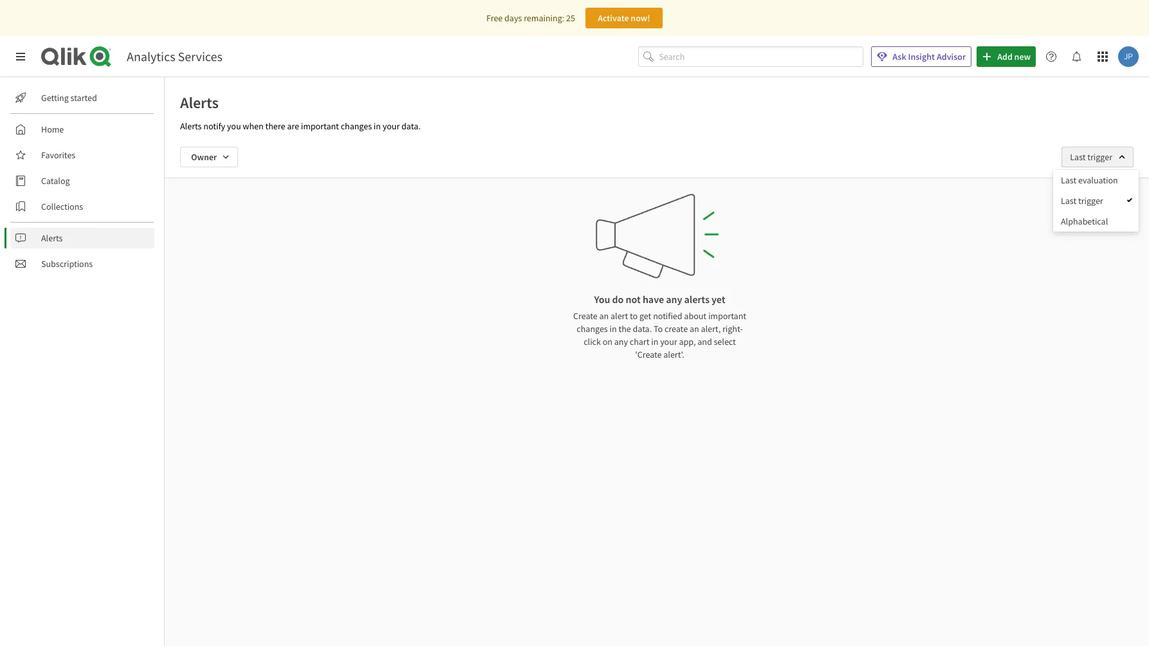 Task type: locate. For each thing, give the bounding box(es) containing it.
your inside you do not have any alerts yet create an alert to get notified about important changes in the data. to create an alert, right- click on any chart in your app, and select 'create alert'.
[[660, 336, 677, 347]]

1 vertical spatial last
[[1061, 174, 1077, 186]]

last trigger for 'last trigger' option on the top right of page
[[1061, 195, 1103, 207]]

0 vertical spatial changes
[[341, 120, 372, 132]]

1 vertical spatial your
[[660, 336, 677, 347]]

last trigger up the last evaluation
[[1070, 151, 1113, 163]]

important up right-
[[708, 310, 746, 322]]

1 vertical spatial changes
[[577, 323, 608, 335]]

1 vertical spatial important
[[708, 310, 746, 322]]

0 vertical spatial trigger
[[1088, 151, 1113, 163]]

important right "are"
[[301, 120, 339, 132]]

last trigger up alphabetical
[[1061, 195, 1103, 207]]

any down "the"
[[614, 336, 628, 347]]

activate
[[598, 12, 629, 24]]

last trigger inside option
[[1061, 195, 1103, 207]]

2 vertical spatial alerts
[[41, 232, 63, 244]]

advisor
[[937, 51, 966, 62]]

last for 'last trigger' option on the top right of page
[[1061, 195, 1077, 207]]

1 vertical spatial an
[[690, 323, 699, 335]]

to
[[654, 323, 663, 335]]

0 vertical spatial an
[[599, 310, 609, 322]]

activate now!
[[598, 12, 650, 24]]

0 vertical spatial in
[[374, 120, 381, 132]]

changes right "are"
[[341, 120, 372, 132]]

any
[[666, 293, 682, 306], [614, 336, 628, 347]]

last left evaluation
[[1061, 174, 1077, 186]]

app,
[[679, 336, 696, 347]]

0 horizontal spatial any
[[614, 336, 628, 347]]

1 horizontal spatial your
[[660, 336, 677, 347]]

last up the last evaluation
[[1070, 151, 1086, 163]]

notified
[[653, 310, 682, 322]]

alerts up subscriptions
[[41, 232, 63, 244]]

25
[[566, 12, 575, 24]]

to
[[630, 310, 638, 322]]

create
[[573, 310, 598, 322]]

data.
[[402, 120, 421, 132], [633, 323, 652, 335]]

started
[[71, 92, 97, 104]]

when
[[243, 120, 264, 132]]

0 vertical spatial your
[[383, 120, 400, 132]]

trigger
[[1088, 151, 1113, 163], [1078, 195, 1103, 207]]

in
[[374, 120, 381, 132], [610, 323, 617, 335], [651, 336, 658, 347]]

trigger inside field
[[1088, 151, 1113, 163]]

alerts link
[[10, 228, 154, 248]]

1 horizontal spatial in
[[610, 323, 617, 335]]

ask
[[893, 51, 906, 62]]

last inside "last trigger" field
[[1070, 151, 1086, 163]]

1 vertical spatial trigger
[[1078, 195, 1103, 207]]

1 vertical spatial in
[[610, 323, 617, 335]]

trigger up evaluation
[[1088, 151, 1113, 163]]

last
[[1070, 151, 1086, 163], [1061, 174, 1077, 186], [1061, 195, 1077, 207]]

1 horizontal spatial important
[[708, 310, 746, 322]]

0 horizontal spatial an
[[599, 310, 609, 322]]

an down about at the right of the page
[[690, 323, 699, 335]]

list box inside filters region
[[1053, 170, 1139, 232]]

1 vertical spatial last trigger
[[1061, 195, 1103, 207]]

collections link
[[10, 196, 154, 217]]

last inside 'last trigger' option
[[1061, 195, 1077, 207]]

alerts up notify at the top left
[[180, 93, 219, 113]]

0 vertical spatial data.
[[402, 120, 421, 132]]

last up alphabetical
[[1061, 195, 1077, 207]]

2 vertical spatial in
[[651, 336, 658, 347]]

changes up click
[[577, 323, 608, 335]]

changes
[[341, 120, 372, 132], [577, 323, 608, 335]]

days
[[505, 12, 522, 24]]

last trigger
[[1070, 151, 1113, 163], [1061, 195, 1103, 207]]

alerts notify you when there are important changes in your data.
[[180, 120, 421, 132]]

0 horizontal spatial in
[[374, 120, 381, 132]]

1 horizontal spatial data.
[[633, 323, 652, 335]]

last for "last trigger" field
[[1070, 151, 1086, 163]]

important
[[301, 120, 339, 132], [708, 310, 746, 322]]

chart
[[630, 336, 650, 347]]

last trigger option
[[1053, 190, 1139, 211]]

trigger inside option
[[1078, 195, 1103, 207]]

0 vertical spatial any
[[666, 293, 682, 306]]

have
[[643, 293, 664, 306]]

getting started link
[[10, 88, 154, 108]]

1 vertical spatial alerts
[[180, 120, 202, 132]]

0 vertical spatial last
[[1070, 151, 1086, 163]]

catalog link
[[10, 171, 154, 191]]

your
[[383, 120, 400, 132], [660, 336, 677, 347]]

2 vertical spatial last
[[1061, 195, 1077, 207]]

subscriptions link
[[10, 254, 154, 274]]

subscriptions
[[41, 258, 93, 270]]

2 horizontal spatial in
[[651, 336, 658, 347]]

alerts left notify at the top left
[[180, 120, 202, 132]]

last inside last evaluation option
[[1061, 174, 1077, 186]]

an left alert
[[599, 310, 609, 322]]

list box
[[1053, 170, 1139, 232]]

home link
[[10, 119, 154, 140]]

home
[[41, 124, 64, 135]]

trigger down the last evaluation
[[1078, 195, 1103, 207]]

alerts
[[180, 93, 219, 113], [180, 120, 202, 132], [41, 232, 63, 244]]

last for last evaluation option
[[1061, 174, 1077, 186]]

remaining:
[[524, 12, 564, 24]]

1 horizontal spatial changes
[[577, 323, 608, 335]]

last trigger inside field
[[1070, 151, 1113, 163]]

not
[[626, 293, 641, 306]]

getting
[[41, 92, 69, 104]]

you
[[594, 293, 610, 306]]

0 horizontal spatial important
[[301, 120, 339, 132]]

1 horizontal spatial an
[[690, 323, 699, 335]]

any up notified
[[666, 293, 682, 306]]

an
[[599, 310, 609, 322], [690, 323, 699, 335]]

0 vertical spatial last trigger
[[1070, 151, 1113, 163]]

list box containing last evaluation
[[1053, 170, 1139, 232]]

1 vertical spatial data.
[[633, 323, 652, 335]]

evaluation
[[1078, 174, 1118, 186]]

activate now! link
[[585, 8, 663, 28]]



Task type: describe. For each thing, give the bounding box(es) containing it.
Last trigger field
[[1062, 147, 1134, 167]]

getting started
[[41, 92, 97, 104]]

there
[[265, 120, 285, 132]]

0 horizontal spatial changes
[[341, 120, 372, 132]]

searchbar element
[[638, 46, 864, 67]]

yet
[[712, 293, 726, 306]]

alert,
[[701, 323, 721, 335]]

the
[[619, 323, 631, 335]]

select
[[714, 336, 736, 347]]

right-
[[723, 323, 743, 335]]

click
[[584, 336, 601, 347]]

create
[[665, 323, 688, 335]]

about
[[684, 310, 707, 322]]

Search text field
[[659, 46, 864, 67]]

now!
[[631, 12, 650, 24]]

analytics services
[[127, 48, 223, 64]]

collections
[[41, 201, 83, 212]]

analytics services element
[[127, 48, 223, 64]]

0 horizontal spatial data.
[[402, 120, 421, 132]]

and
[[698, 336, 712, 347]]

1 vertical spatial any
[[614, 336, 628, 347]]

ask insight advisor button
[[871, 46, 972, 67]]

0 vertical spatial important
[[301, 120, 339, 132]]

free
[[486, 12, 503, 24]]

trigger for "last trigger" field
[[1088, 151, 1113, 163]]

data. inside you do not have any alerts yet create an alert to get notified about important changes in the data. to create an alert, right- click on any chart in your app, and select 'create alert'.
[[633, 323, 652, 335]]

get
[[640, 310, 651, 322]]

important inside you do not have any alerts yet create an alert to get notified about important changes in the data. to create an alert, right- click on any chart in your app, and select 'create alert'.
[[708, 310, 746, 322]]

you
[[227, 120, 241, 132]]

changes inside you do not have any alerts yet create an alert to get notified about important changes in the data. to create an alert, right- click on any chart in your app, and select 'create alert'.
[[577, 323, 608, 335]]

favorites
[[41, 149, 75, 161]]

last trigger for "last trigger" field
[[1070, 151, 1113, 163]]

alerts
[[684, 293, 710, 306]]

ask insight advisor
[[893, 51, 966, 62]]

alerts inside navigation pane element
[[41, 232, 63, 244]]

notify
[[203, 120, 225, 132]]

favorites link
[[10, 145, 154, 165]]

alphabetical
[[1061, 216, 1108, 227]]

last evaluation
[[1061, 174, 1118, 186]]

on
[[603, 336, 613, 347]]

analytics
[[127, 48, 175, 64]]

1 horizontal spatial any
[[666, 293, 682, 306]]

insight
[[908, 51, 935, 62]]

close sidebar menu image
[[15, 51, 26, 62]]

filters region
[[0, 0, 1149, 646]]

last evaluation option
[[1053, 170, 1139, 190]]

0 vertical spatial alerts
[[180, 93, 219, 113]]

trigger for 'last trigger' option on the top right of page
[[1078, 195, 1103, 207]]

you do not have any alerts yet create an alert to get notified about important changes in the data. to create an alert, right- click on any chart in your app, and select 'create alert'.
[[573, 293, 746, 360]]

alert
[[611, 310, 628, 322]]

navigation pane element
[[0, 82, 164, 279]]

free days remaining: 25
[[486, 12, 575, 24]]

do
[[612, 293, 624, 306]]

alphabetical option
[[1053, 211, 1139, 232]]

0 horizontal spatial your
[[383, 120, 400, 132]]

services
[[178, 48, 223, 64]]

alert'.
[[664, 349, 685, 360]]

catalog
[[41, 175, 70, 187]]

'create
[[635, 349, 662, 360]]

are
[[287, 120, 299, 132]]



Task type: vqa. For each thing, say whether or not it's contained in the screenshot.
Demo App - Helpdesk Management button
no



